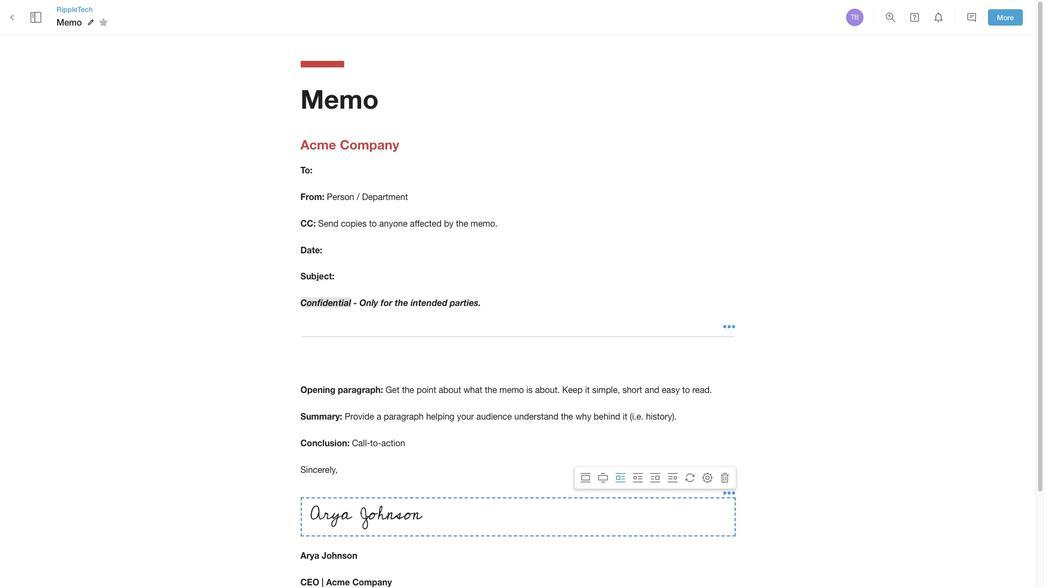 Task type: describe. For each thing, give the bounding box(es) containing it.
a
[[377, 412, 382, 422]]

read.
[[693, 385, 712, 395]]

audience
[[477, 412, 512, 422]]

parties.
[[450, 298, 481, 308]]

understand
[[515, 412, 559, 422]]

more button
[[989, 9, 1023, 26]]

keep
[[563, 385, 583, 395]]

it inside summary: provide a paragraph helping your audience understand the why behind it (i.e. history).
[[623, 412, 628, 422]]

about.
[[535, 385, 560, 395]]

summary:
[[301, 411, 343, 422]]

rippletech link
[[57, 4, 111, 14]]

behind
[[594, 412, 621, 422]]

1 horizontal spatial memo
[[301, 83, 379, 114]]

summary: provide a paragraph helping your audience understand the why behind it (i.e. history).
[[301, 411, 677, 422]]

rippletech
[[57, 5, 93, 14]]

johnson
[[322, 551, 358, 561]]

easy
[[662, 385, 680, 395]]

point
[[417, 385, 437, 395]]

sincerely,
[[301, 465, 338, 475]]

your
[[457, 412, 474, 422]]

arya
[[301, 551, 319, 561]]

intended
[[411, 298, 448, 308]]

only
[[360, 298, 379, 308]]

conclusion: call-to-action
[[301, 438, 405, 448]]

paragraph
[[384, 412, 424, 422]]

from:
[[301, 192, 325, 202]]

0 vertical spatial memo
[[57, 17, 82, 27]]

it inside opening paragraph: get the point about what the memo is about. keep it simple, short and easy to read.
[[585, 385, 590, 395]]

to:
[[301, 165, 313, 175]]

provide
[[345, 412, 374, 422]]

the inside cc: send copies to anyone affected by the memo.
[[456, 219, 469, 228]]

by
[[444, 219, 454, 228]]

history).
[[646, 412, 677, 422]]



Task type: vqa. For each thing, say whether or not it's contained in the screenshot.


Task type: locate. For each thing, give the bounding box(es) containing it.
the right what
[[485, 385, 497, 395]]

copies
[[341, 219, 367, 228]]

tb button
[[845, 7, 866, 28]]

0 horizontal spatial to
[[369, 219, 377, 228]]

why
[[576, 412, 592, 422]]

memo.
[[471, 219, 498, 228]]

memo
[[57, 17, 82, 27], [301, 83, 379, 114]]

to
[[369, 219, 377, 228], [683, 385, 690, 395]]

acme company
[[301, 137, 400, 152]]

person
[[327, 192, 354, 202]]

the right by
[[456, 219, 469, 228]]

short
[[623, 385, 643, 395]]

call-
[[352, 438, 370, 448]]

send
[[318, 219, 339, 228]]

to inside cc: send copies to anyone affected by the memo.
[[369, 219, 377, 228]]

get
[[386, 385, 400, 395]]

memo up "acme company"
[[301, 83, 379, 114]]

confidential - only for the intended parties.
[[301, 298, 481, 308]]

cc: send copies to anyone affected by the memo.
[[301, 218, 498, 228]]

to inside opening paragraph: get the point about what the memo is about. keep it simple, short and easy to read.
[[683, 385, 690, 395]]

action
[[382, 438, 405, 448]]

for
[[381, 298, 393, 308]]

opening
[[301, 385, 336, 395]]

favorite image
[[97, 16, 110, 29]]

tb
[[851, 14, 859, 21]]

1 vertical spatial to
[[683, 385, 690, 395]]

1 horizontal spatial to
[[683, 385, 690, 395]]

opening paragraph: get the point about what the memo is about. keep it simple, short and easy to read.
[[301, 385, 712, 395]]

0 vertical spatial to
[[369, 219, 377, 228]]

0 horizontal spatial memo
[[57, 17, 82, 27]]

subject:
[[301, 271, 335, 281]]

from: person / department
[[301, 192, 408, 202]]

to right the easy
[[683, 385, 690, 395]]

memo down rippletech
[[57, 17, 82, 27]]

to-
[[370, 438, 382, 448]]

simple,
[[593, 385, 620, 395]]

(i.e.
[[630, 412, 644, 422]]

affected
[[410, 219, 442, 228]]

memo
[[500, 385, 524, 395]]

1 vertical spatial it
[[623, 412, 628, 422]]

department
[[362, 192, 408, 202]]

the right get
[[402, 385, 414, 395]]

more
[[998, 13, 1014, 22]]

date:
[[301, 245, 323, 255]]

0 vertical spatial it
[[585, 385, 590, 395]]

cc:
[[301, 218, 316, 228]]

it left (i.e.
[[623, 412, 628, 422]]

about
[[439, 385, 461, 395]]

anyone
[[379, 219, 408, 228]]

paragraph:
[[338, 385, 383, 395]]

1 horizontal spatial it
[[623, 412, 628, 422]]

acme
[[301, 137, 336, 152]]

it right keep
[[585, 385, 590, 395]]

what
[[464, 385, 483, 395]]

the inside summary: provide a paragraph helping your audience understand the why behind it (i.e. history).
[[561, 412, 573, 422]]

it
[[585, 385, 590, 395], [623, 412, 628, 422]]

the right the for
[[395, 298, 408, 308]]

arya johnson
[[301, 551, 358, 561]]

is
[[527, 385, 533, 395]]

/
[[357, 192, 360, 202]]

helping
[[426, 412, 455, 422]]

conclusion:
[[301, 438, 350, 448]]

company
[[340, 137, 400, 152]]

the
[[456, 219, 469, 228], [395, 298, 408, 308], [402, 385, 414, 395], [485, 385, 497, 395], [561, 412, 573, 422]]

1 vertical spatial memo
[[301, 83, 379, 114]]

the left the why
[[561, 412, 573, 422]]

to right copies
[[369, 219, 377, 228]]

and
[[645, 385, 660, 395]]

confidential
[[301, 298, 351, 308]]

-
[[354, 298, 357, 308]]

0 horizontal spatial it
[[585, 385, 590, 395]]



